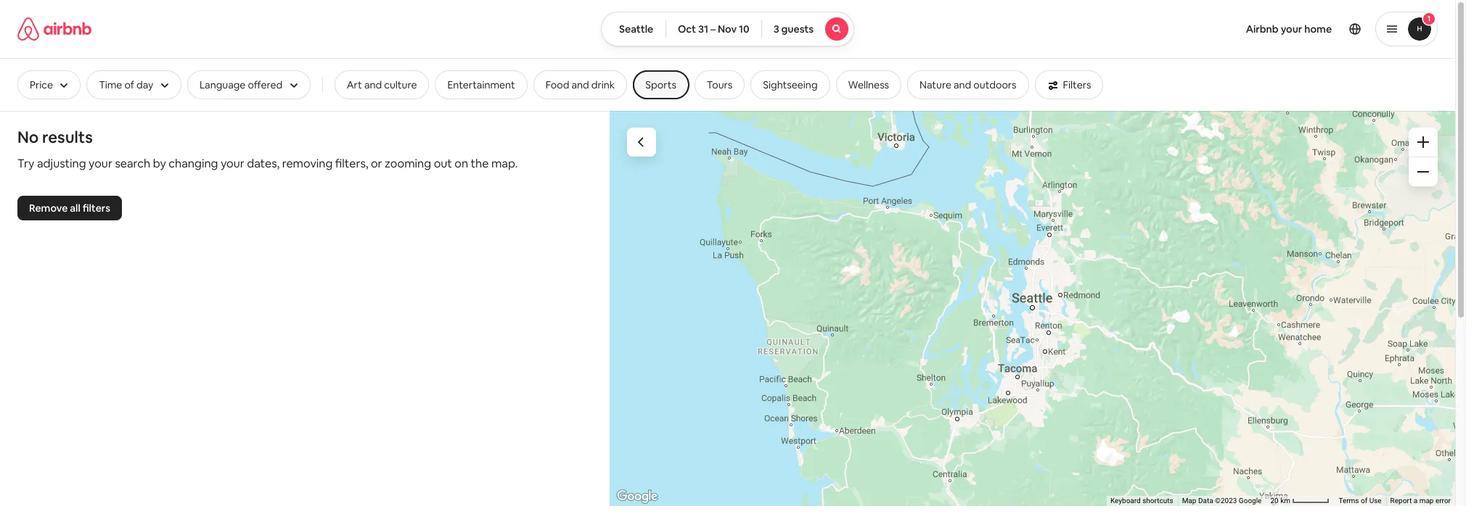 Task type: locate. For each thing, give the bounding box(es) containing it.
time
[[99, 78, 122, 92]]

1 button
[[1376, 12, 1439, 46]]

Wellness button
[[836, 70, 902, 99]]

terms of use link
[[1339, 498, 1382, 506]]

1 and from the left
[[364, 78, 382, 92]]

Sightseeing button
[[751, 70, 830, 99]]

oct 31 – nov 10 button
[[666, 12, 762, 46]]

price button
[[17, 70, 81, 99]]

language offered button
[[187, 70, 311, 99]]

1 horizontal spatial and
[[572, 78, 589, 92]]

and inside 'button'
[[572, 78, 589, 92]]

1 horizontal spatial of
[[1362, 498, 1368, 506]]

filters
[[83, 202, 110, 215]]

of inside "dropdown button"
[[124, 78, 134, 92]]

sightseeing
[[763, 78, 818, 92]]

search
[[115, 156, 150, 171]]

airbnb your home
[[1247, 23, 1333, 36]]

keyboard shortcuts button
[[1111, 497, 1174, 507]]

wellness
[[849, 78, 890, 92]]

and right the "art"
[[364, 78, 382, 92]]

of left use
[[1362, 498, 1368, 506]]

your left dates,
[[221, 156, 245, 171]]

by
[[153, 156, 166, 171]]

and
[[364, 78, 382, 92], [572, 78, 589, 92], [954, 78, 972, 92]]

your left 'search' on the left
[[89, 156, 112, 171]]

tours
[[707, 78, 733, 92]]

20
[[1271, 498, 1279, 506]]

airbnb your home link
[[1238, 14, 1341, 44]]

adjusting
[[37, 156, 86, 171]]

google map
showing 0 experiences. region
[[610, 110, 1456, 507]]

nov
[[718, 23, 737, 36]]

0 horizontal spatial your
[[89, 156, 112, 171]]

entertainment
[[448, 78, 515, 92]]

profile element
[[872, 0, 1439, 58]]

offered
[[248, 78, 283, 92]]

3 guests button
[[762, 12, 855, 46]]

0 vertical spatial of
[[124, 78, 134, 92]]

31
[[699, 23, 709, 36]]

use
[[1370, 498, 1382, 506]]

results
[[42, 127, 93, 147]]

0 horizontal spatial and
[[364, 78, 382, 92]]

and for food
[[572, 78, 589, 92]]

out
[[434, 156, 452, 171]]

language offered
[[200, 78, 283, 92]]

filters,
[[335, 156, 369, 171]]

nature
[[920, 78, 952, 92]]

or
[[371, 156, 382, 171]]

keyboard shortcuts
[[1111, 498, 1174, 506]]

Tours button
[[695, 70, 745, 99]]

price
[[30, 78, 53, 92]]

map
[[1183, 498, 1197, 506]]

time of day button
[[87, 70, 181, 99]]

©2023
[[1216, 498, 1238, 506]]

google image
[[614, 488, 662, 507]]

and left drink
[[572, 78, 589, 92]]

of left day
[[124, 78, 134, 92]]

zooming
[[385, 156, 431, 171]]

report a map error
[[1391, 498, 1452, 506]]

terms
[[1339, 498, 1360, 506]]

None search field
[[601, 12, 855, 46]]

sports
[[646, 78, 677, 92]]

2 horizontal spatial and
[[954, 78, 972, 92]]

your inside profile element
[[1281, 23, 1303, 36]]

km
[[1281, 498, 1291, 506]]

try
[[17, 156, 34, 171]]

2 horizontal spatial your
[[1281, 23, 1303, 36]]

terms of use
[[1339, 498, 1382, 506]]

3 and from the left
[[954, 78, 972, 92]]

your
[[1281, 23, 1303, 36], [89, 156, 112, 171], [221, 156, 245, 171]]

airbnb
[[1247, 23, 1279, 36]]

and right nature
[[954, 78, 972, 92]]

2 and from the left
[[572, 78, 589, 92]]

1 vertical spatial of
[[1362, 498, 1368, 506]]

home
[[1305, 23, 1333, 36]]

culture
[[384, 78, 417, 92]]

0 horizontal spatial of
[[124, 78, 134, 92]]

and for art
[[364, 78, 382, 92]]

your left the home
[[1281, 23, 1303, 36]]

none search field containing seattle
[[601, 12, 855, 46]]

of
[[124, 78, 134, 92], [1362, 498, 1368, 506]]

1 horizontal spatial your
[[221, 156, 245, 171]]



Task type: describe. For each thing, give the bounding box(es) containing it.
1
[[1428, 14, 1432, 23]]

report
[[1391, 498, 1413, 506]]

food
[[546, 78, 570, 92]]

no
[[17, 127, 39, 147]]

changing
[[169, 156, 218, 171]]

google
[[1240, 498, 1262, 506]]

dates,
[[247, 156, 280, 171]]

Entertainment button
[[435, 70, 528, 99]]

Nature and outdoors button
[[908, 70, 1029, 99]]

seattle
[[619, 23, 654, 36]]

the
[[471, 156, 489, 171]]

no results
[[17, 127, 93, 147]]

–
[[711, 23, 716, 36]]

oct 31 – nov 10
[[678, 23, 750, 36]]

of for day
[[124, 78, 134, 92]]

oct
[[678, 23, 697, 36]]

map
[[1420, 498, 1435, 506]]

data
[[1199, 498, 1214, 506]]

art
[[347, 78, 362, 92]]

3 guests
[[774, 23, 814, 36]]

Sports button
[[633, 70, 689, 99]]

time of day
[[99, 78, 154, 92]]

filters
[[1064, 78, 1092, 92]]

filters button
[[1035, 70, 1104, 99]]

remove
[[29, 202, 68, 215]]

10
[[739, 23, 750, 36]]

3
[[774, 23, 780, 36]]

shortcuts
[[1143, 498, 1174, 506]]

food and drink
[[546, 78, 615, 92]]

zoom out image
[[1418, 166, 1430, 178]]

seattle button
[[601, 12, 667, 46]]

all
[[70, 202, 80, 215]]

a
[[1414, 498, 1418, 506]]

day
[[137, 78, 154, 92]]

and for nature
[[954, 78, 972, 92]]

removing
[[282, 156, 333, 171]]

Food and drink button
[[534, 70, 628, 99]]

nature and outdoors
[[920, 78, 1017, 92]]

remove all filters link
[[17, 196, 122, 221]]

20 km button
[[1267, 497, 1335, 507]]

on
[[455, 156, 468, 171]]

error
[[1436, 498, 1452, 506]]

map.
[[492, 156, 518, 171]]

map data ©2023 google
[[1183, 498, 1262, 506]]

of for use
[[1362, 498, 1368, 506]]

20 km
[[1271, 498, 1293, 506]]

zoom in image
[[1418, 137, 1430, 148]]

outdoors
[[974, 78, 1017, 92]]

guests
[[782, 23, 814, 36]]

Art and culture button
[[335, 70, 430, 99]]

try adjusting your search by changing your dates, removing filters, or zooming out on the map.
[[17, 156, 518, 171]]

language
[[200, 78, 246, 92]]

art and culture
[[347, 78, 417, 92]]

drink
[[592, 78, 615, 92]]

keyboard
[[1111, 498, 1141, 506]]

report a map error link
[[1391, 498, 1452, 506]]

remove all filters
[[29, 202, 110, 215]]



Task type: vqa. For each thing, say whether or not it's contained in the screenshot.
Search Field containing Seattle
yes



